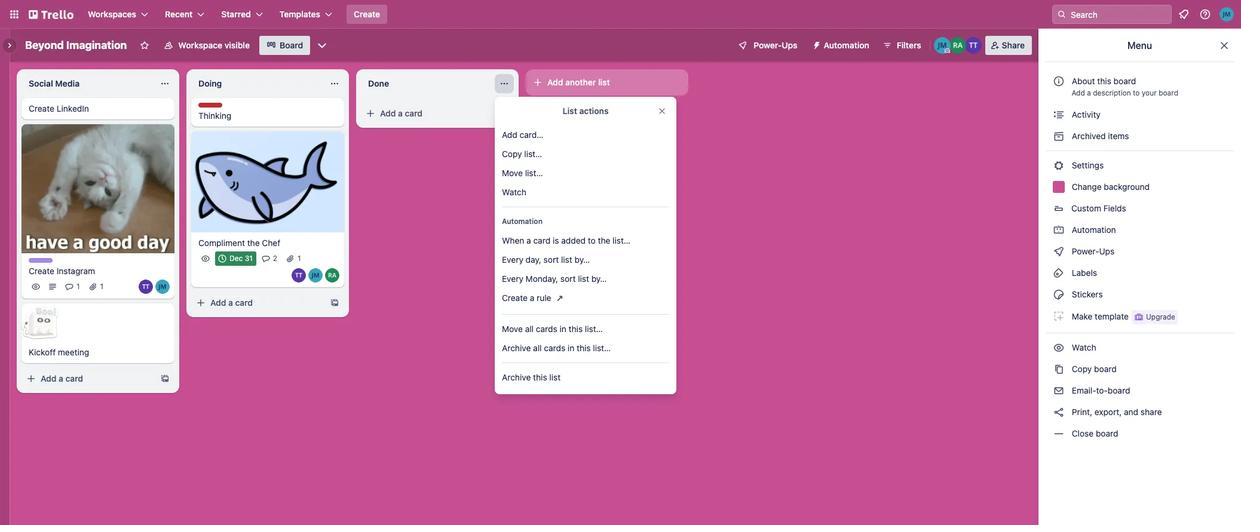 Task type: vqa. For each thing, say whether or not it's contained in the screenshot.
the 8
no



Task type: describe. For each thing, give the bounding box(es) containing it.
workspaces button
[[81, 5, 155, 24]]

make
[[1072, 311, 1093, 321]]

this down "archive all cards in this list…" at the left of page
[[533, 372, 547, 383]]

0 horizontal spatial the
[[247, 238, 260, 248]]

fields
[[1104, 203, 1126, 213]]

power-ups inside button
[[754, 40, 798, 50]]

create for create a rule
[[502, 293, 528, 303]]

archive for archive this list
[[502, 372, 531, 383]]

0 vertical spatial watch
[[502, 187, 526, 197]]

done
[[368, 78, 389, 88]]

terry turtle (terryturtle) image for the leftmost jeremy miller (jeremymiller198) icon
[[292, 268, 306, 283]]

templates
[[280, 9, 320, 19]]

31
[[245, 254, 253, 263]]

a down dec 31 option
[[228, 297, 233, 308]]

upgrade button
[[1132, 310, 1178, 325]]

about this board add a description to your board
[[1072, 76, 1179, 97]]

copy board link
[[1046, 360, 1234, 379]]

create button
[[347, 5, 387, 24]]

list down every day, sort list by… link
[[578, 274, 589, 284]]

automation inside button
[[824, 40, 869, 50]]

actions
[[579, 106, 609, 116]]

custom fields button
[[1046, 199, 1234, 218]]

add a card for doing
[[210, 297, 253, 308]]

print, export, and share
[[1070, 407, 1162, 417]]

starred button
[[214, 5, 270, 24]]

0 horizontal spatial jeremy miller (jeremymiller198) image
[[308, 268, 323, 283]]

this member is an admin of this board. image
[[945, 48, 950, 54]]

instagram
[[57, 266, 95, 276]]

cards for move
[[536, 324, 557, 334]]

0 horizontal spatial automation
[[502, 217, 543, 226]]

and
[[1124, 407, 1139, 417]]

custom fields
[[1072, 203, 1126, 213]]

sort for monday,
[[561, 274, 576, 284]]

Social Media text field
[[22, 74, 153, 93]]

social
[[29, 78, 53, 88]]

board right "your"
[[1159, 88, 1179, 97]]

stickers
[[1070, 289, 1103, 299]]

pete ghost image
[[21, 304, 59, 342]]

a down done text box
[[398, 108, 403, 118]]

create a rule link
[[495, 289, 677, 310]]

sm image for automation
[[1053, 224, 1065, 236]]

1 horizontal spatial watch
[[1070, 342, 1099, 353]]

activity link
[[1046, 105, 1234, 124]]

card down dec 31
[[235, 297, 253, 308]]

templates button
[[272, 5, 339, 24]]

board up to-
[[1094, 364, 1117, 374]]

0 vertical spatial watch link
[[495, 183, 677, 202]]

card down done text box
[[405, 108, 423, 118]]

move all cards in this list…
[[502, 324, 603, 334]]

to-
[[1096, 385, 1108, 396]]

list… inside the archive all cards in this list… link
[[593, 343, 611, 353]]

stickers link
[[1046, 285, 1234, 304]]

0 vertical spatial add a card button
[[361, 104, 495, 123]]

beyond imagination
[[25, 39, 127, 51]]

archive this list link
[[495, 368, 677, 387]]

1 horizontal spatial the
[[598, 235, 610, 246]]

cards for archive
[[544, 343, 565, 353]]

thinking
[[198, 111, 231, 121]]

0 notifications image
[[1177, 7, 1191, 22]]

1 horizontal spatial ruby anderson (rubyanderson7) image
[[949, 37, 966, 54]]

filters
[[897, 40, 921, 50]]

add a card for social media
[[41, 374, 83, 384]]

Board name text field
[[19, 36, 133, 55]]

1 vertical spatial power-
[[1072, 246, 1099, 256]]

add down done
[[380, 108, 396, 118]]

a left rule
[[530, 293, 534, 303]]

this up the archive all cards in this list… link
[[569, 324, 583, 334]]

power-ups button
[[730, 36, 805, 55]]

customize views image
[[316, 39, 328, 51]]

search image
[[1057, 10, 1067, 19]]

doing
[[198, 78, 222, 88]]

list down "archive all cards in this list…" at the left of page
[[549, 372, 561, 383]]

copy list… link
[[495, 145, 677, 164]]

move list…
[[502, 168, 543, 178]]

1 horizontal spatial jeremy miller (jeremymiller198) image
[[1220, 7, 1234, 22]]

close board
[[1070, 429, 1119, 439]]

automation button
[[807, 36, 877, 55]]

archive for archive all cards in this list…
[[502, 343, 531, 353]]

description
[[1093, 88, 1131, 97]]

1 horizontal spatial watch link
[[1046, 338, 1234, 357]]

create instagram link
[[29, 266, 167, 278]]

print, export, and share link
[[1046, 403, 1234, 422]]

when a card is added to the list… link
[[495, 231, 677, 250]]

archive this list
[[502, 372, 561, 383]]

imagination
[[66, 39, 127, 51]]

create linkedin link
[[29, 103, 167, 115]]

Doing text field
[[191, 74, 323, 93]]

copy for copy list…
[[502, 149, 522, 159]]

add left 'card…'
[[502, 130, 517, 140]]

dec
[[230, 254, 243, 263]]

labels
[[1070, 268, 1097, 278]]

compliment
[[198, 238, 245, 248]]

card…
[[520, 130, 543, 140]]

create for create linkedin
[[29, 103, 54, 114]]

create instagram
[[29, 266, 95, 276]]

sm image for activity
[[1053, 109, 1065, 121]]

print,
[[1072, 407, 1093, 417]]

every monday, sort list by… link
[[495, 270, 677, 289]]

add a card button for social media
[[22, 370, 155, 389]]

filters button
[[879, 36, 925, 55]]

sm image for archived items
[[1053, 130, 1065, 142]]

archive all cards in this list…
[[502, 343, 611, 353]]

labels link
[[1046, 264, 1234, 283]]

is
[[553, 235, 559, 246]]

0 horizontal spatial jeremy miller (jeremymiller198) image
[[155, 280, 170, 294]]

add down "kickoff"
[[41, 374, 56, 384]]

email-to-board link
[[1046, 381, 1234, 400]]

workspaces
[[88, 9, 136, 19]]

monday,
[[526, 274, 558, 284]]

copy for copy board
[[1072, 364, 1092, 374]]

list
[[563, 106, 577, 116]]

star or unstar board image
[[140, 41, 150, 50]]

sm image for watch
[[1053, 342, 1065, 354]]

1 for 1
[[100, 282, 103, 291]]

board link
[[259, 36, 310, 55]]

share
[[1141, 407, 1162, 417]]

primary element
[[0, 0, 1241, 29]]

every for every day, sort list by…
[[502, 255, 523, 265]]

activity
[[1070, 109, 1101, 120]]

card down meeting
[[65, 374, 83, 384]]

custom
[[1072, 203, 1101, 213]]

social media
[[29, 78, 80, 88]]

dec 31
[[230, 254, 253, 263]]

board up print, export, and share
[[1108, 385, 1130, 396]]

add another list button
[[526, 69, 689, 96]]

every day, sort list by…
[[502, 255, 590, 265]]

board down export,
[[1096, 429, 1119, 439]]



Task type: locate. For each thing, give the bounding box(es) containing it.
sm image
[[807, 36, 824, 53], [1053, 109, 1065, 121], [1053, 160, 1065, 172], [1053, 267, 1065, 279], [1053, 289, 1065, 301], [1053, 385, 1065, 397]]

1 vertical spatial all
[[533, 343, 542, 353]]

1 vertical spatial jeremy miller (jeremymiller198) image
[[155, 280, 170, 294]]

1 horizontal spatial to
[[1133, 88, 1140, 97]]

1 sm image from the top
[[1053, 130, 1065, 142]]

jeremy miller (jeremymiller198) image down compliment the chef link on the top left of page
[[308, 268, 323, 283]]

2 horizontal spatial add a card
[[380, 108, 423, 118]]

kickoff
[[29, 347, 56, 358]]

rule
[[537, 293, 551, 303]]

the up 31
[[247, 238, 260, 248]]

create inside button
[[354, 9, 380, 19]]

7 sm image from the top
[[1053, 406, 1065, 418]]

0 horizontal spatial sort
[[544, 255, 559, 265]]

power-
[[754, 40, 782, 50], [1072, 246, 1099, 256]]

by… inside every day, sort list by… link
[[575, 255, 590, 265]]

4 sm image from the top
[[1053, 310, 1065, 322]]

starred
[[221, 9, 251, 19]]

a right when
[[527, 235, 531, 246]]

added
[[561, 235, 586, 246]]

watch down move list…
[[502, 187, 526, 197]]

0 horizontal spatial terry turtle (terryturtle) image
[[139, 280, 153, 294]]

sm image left email-
[[1053, 385, 1065, 397]]

sm image for settings
[[1053, 160, 1065, 172]]

archive down "archive all cards in this list…" at the left of page
[[502, 372, 531, 383]]

beyond
[[25, 39, 64, 51]]

move all cards in this list… link
[[495, 320, 677, 339]]

automation
[[824, 40, 869, 50], [502, 217, 543, 226], [1070, 225, 1116, 235]]

1 vertical spatial watch link
[[1046, 338, 1234, 357]]

when
[[502, 235, 524, 246]]

Search field
[[1067, 5, 1171, 23]]

0 vertical spatial archive
[[502, 343, 531, 353]]

0 horizontal spatial 1
[[77, 282, 80, 291]]

list…
[[524, 149, 542, 159], [525, 168, 543, 178], [613, 235, 631, 246], [585, 324, 603, 334], [593, 343, 611, 353]]

1 down create instagram link
[[100, 282, 103, 291]]

workspace
[[178, 40, 222, 50]]

create for create instagram
[[29, 266, 54, 276]]

when a card is added to the list…
[[502, 235, 631, 246]]

back to home image
[[29, 5, 74, 24]]

kickoff meeting
[[29, 347, 89, 358]]

0 vertical spatial create from template… image
[[330, 298, 339, 308]]

1 vertical spatial in
[[568, 343, 575, 353]]

sort down every day, sort list by… link
[[561, 274, 576, 284]]

ups down automation link
[[1099, 246, 1115, 256]]

1 vertical spatial cards
[[544, 343, 565, 353]]

0 vertical spatial cards
[[536, 324, 557, 334]]

card
[[405, 108, 423, 118], [533, 235, 551, 246], [235, 297, 253, 308], [65, 374, 83, 384]]

1 horizontal spatial sort
[[561, 274, 576, 284]]

1 vertical spatial ruby anderson (rubyanderson7) image
[[325, 268, 339, 283]]

this
[[1098, 76, 1112, 86], [569, 324, 583, 334], [577, 343, 591, 353], [533, 372, 547, 383]]

sort for day,
[[544, 255, 559, 265]]

1 vertical spatial to
[[588, 235, 596, 246]]

move list… link
[[495, 164, 677, 183]]

2 vertical spatial add a card
[[41, 374, 83, 384]]

thoughts thinking
[[198, 103, 231, 121]]

create from template… image for doing
[[330, 298, 339, 308]]

share button
[[985, 36, 1032, 55]]

0 vertical spatial power-ups
[[754, 40, 798, 50]]

1 horizontal spatial power-ups
[[1070, 246, 1117, 256]]

sm image inside stickers link
[[1053, 289, 1065, 301]]

recent button
[[158, 5, 212, 24]]

1 vertical spatial add a card button
[[191, 293, 325, 312]]

sm image left settings
[[1053, 160, 1065, 172]]

jeremy miller (jeremymiller198) image
[[1220, 7, 1234, 22], [155, 280, 170, 294]]

0 vertical spatial add a card
[[380, 108, 423, 118]]

color: purple, title: none image
[[29, 258, 53, 263]]

visible
[[225, 40, 250, 50]]

sm image right power-ups button
[[807, 36, 824, 53]]

sm image inside close board link
[[1053, 428, 1065, 440]]

all down 'move all cards in this list…'
[[533, 343, 542, 353]]

this down move all cards in this list… link
[[577, 343, 591, 353]]

list inside button
[[598, 77, 610, 87]]

list down when a card is added to the list…
[[561, 255, 572, 265]]

add a card button
[[361, 104, 495, 123], [191, 293, 325, 312], [22, 370, 155, 389]]

sm image left the stickers
[[1053, 289, 1065, 301]]

watch link
[[495, 183, 677, 202], [1046, 338, 1234, 357]]

menu
[[1128, 40, 1152, 51]]

move for move list…
[[502, 168, 523, 178]]

copy inside copy board link
[[1072, 364, 1092, 374]]

sm image for print, export, and share
[[1053, 406, 1065, 418]]

create for create
[[354, 9, 380, 19]]

settings
[[1070, 160, 1104, 170]]

1 horizontal spatial in
[[568, 343, 575, 353]]

by… down every day, sort list by… link
[[592, 274, 607, 284]]

0 horizontal spatial add a card button
[[22, 370, 155, 389]]

add a card button down done text box
[[361, 104, 495, 123]]

to inside about this board add a description to your board
[[1133, 88, 1140, 97]]

8 sm image from the top
[[1053, 428, 1065, 440]]

1 horizontal spatial create from template… image
[[330, 298, 339, 308]]

compliment the chef link
[[198, 237, 337, 249]]

change background link
[[1046, 178, 1234, 197]]

archive up archive this list
[[502, 343, 531, 353]]

1 vertical spatial add a card
[[210, 297, 253, 308]]

list… inside when a card is added to the list… link
[[613, 235, 631, 246]]

1 horizontal spatial ups
[[1099, 246, 1115, 256]]

this up description
[[1098, 76, 1112, 86]]

add left another
[[547, 77, 563, 87]]

add down dec 31 option
[[210, 297, 226, 308]]

terry turtle (terryturtle) image
[[965, 37, 982, 54]]

jeremy miller (jeremymiller198) image left terry turtle (terryturtle) icon
[[934, 37, 951, 54]]

move for move all cards in this list…
[[502, 324, 523, 334]]

in for archive all cards in this list…
[[568, 343, 575, 353]]

board
[[1114, 76, 1136, 86], [1159, 88, 1179, 97], [1094, 364, 1117, 374], [1108, 385, 1130, 396], [1096, 429, 1119, 439]]

a
[[1087, 88, 1091, 97], [398, 108, 403, 118], [527, 235, 531, 246], [530, 293, 534, 303], [228, 297, 233, 308], [59, 374, 63, 384]]

in
[[560, 324, 566, 334], [568, 343, 575, 353]]

1 horizontal spatial add a card button
[[191, 293, 325, 312]]

sort right day,
[[544, 255, 559, 265]]

2 horizontal spatial automation
[[1070, 225, 1116, 235]]

copy board
[[1070, 364, 1117, 374]]

add a card down kickoff meeting on the bottom
[[41, 374, 83, 384]]

archived
[[1072, 131, 1106, 141]]

add card…
[[502, 130, 543, 140]]

the up every day, sort list by… link
[[598, 235, 610, 246]]

1 vertical spatial jeremy miller (jeremymiller198) image
[[308, 268, 323, 283]]

sm image for close board
[[1053, 428, 1065, 440]]

another
[[565, 77, 596, 87]]

move down copy list…
[[502, 168, 523, 178]]

1 vertical spatial copy
[[1072, 364, 1092, 374]]

1 every from the top
[[502, 255, 523, 265]]

0 horizontal spatial to
[[588, 235, 596, 246]]

1 down "instagram"
[[77, 282, 80, 291]]

export,
[[1095, 407, 1122, 417]]

board
[[280, 40, 303, 50]]

terry turtle (terryturtle) image
[[292, 268, 306, 283], [139, 280, 153, 294]]

sm image for power-ups
[[1053, 246, 1065, 258]]

1 vertical spatial create from template… image
[[160, 374, 170, 384]]

sm image inside 'activity' link
[[1053, 109, 1065, 121]]

by… for every day, sort list by…
[[575, 255, 590, 265]]

workspace visible
[[178, 40, 250, 50]]

compliment the chef
[[198, 238, 280, 248]]

0 horizontal spatial in
[[560, 324, 566, 334]]

a down about
[[1087, 88, 1091, 97]]

sm image inside copy board link
[[1053, 363, 1065, 375]]

archived items link
[[1046, 127, 1234, 146]]

ups left automation button on the top right
[[782, 40, 798, 50]]

2 horizontal spatial add a card button
[[361, 104, 495, 123]]

1 horizontal spatial by…
[[592, 274, 607, 284]]

sm image inside the power-ups link
[[1053, 246, 1065, 258]]

1 horizontal spatial copy
[[1072, 364, 1092, 374]]

card left is
[[533, 235, 551, 246]]

2 move from the top
[[502, 324, 523, 334]]

0 vertical spatial jeremy miller (jeremymiller198) image
[[934, 37, 951, 54]]

0 vertical spatial by…
[[575, 255, 590, 265]]

1 vertical spatial sort
[[561, 274, 576, 284]]

close board link
[[1046, 424, 1234, 443]]

all for archive
[[533, 343, 542, 353]]

by… for every monday, sort list by…
[[592, 274, 607, 284]]

chef
[[262, 238, 280, 248]]

power-ups
[[754, 40, 798, 50], [1070, 246, 1117, 256]]

add a card down done
[[380, 108, 423, 118]]

board up description
[[1114, 76, 1136, 86]]

1 vertical spatial ups
[[1099, 246, 1115, 256]]

watch up 'copy board'
[[1070, 342, 1099, 353]]

add down about
[[1072, 88, 1085, 97]]

list… down copy list…
[[525, 168, 543, 178]]

0 vertical spatial power-
[[754, 40, 782, 50]]

by… down when a card is added to the list… link
[[575, 255, 590, 265]]

copy inside copy list… link
[[502, 149, 522, 159]]

0 horizontal spatial watch link
[[495, 183, 677, 202]]

your
[[1142, 88, 1157, 97]]

0 horizontal spatial create from template… image
[[160, 374, 170, 384]]

sm image
[[1053, 130, 1065, 142], [1053, 224, 1065, 236], [1053, 246, 1065, 258], [1053, 310, 1065, 322], [1053, 342, 1065, 354], [1053, 363, 1065, 375], [1053, 406, 1065, 418], [1053, 428, 1065, 440]]

1 vertical spatial move
[[502, 324, 523, 334]]

copy up email-
[[1072, 364, 1092, 374]]

0 vertical spatial move
[[502, 168, 523, 178]]

2 every from the top
[[502, 274, 523, 284]]

0 vertical spatial to
[[1133, 88, 1140, 97]]

0 horizontal spatial copy
[[502, 149, 522, 159]]

to inside when a card is added to the list… link
[[588, 235, 596, 246]]

0 vertical spatial ups
[[782, 40, 798, 50]]

workspace visible button
[[157, 36, 257, 55]]

1 horizontal spatial terry turtle (terryturtle) image
[[292, 268, 306, 283]]

sm image inside automation link
[[1053, 224, 1065, 236]]

power- inside button
[[754, 40, 782, 50]]

add a card button for doing
[[191, 293, 325, 312]]

0 horizontal spatial power-ups
[[754, 40, 798, 50]]

change background
[[1070, 182, 1150, 192]]

open information menu image
[[1199, 8, 1211, 20]]

close
[[1072, 429, 1094, 439]]

0 horizontal spatial ruby anderson (rubyanderson7) image
[[325, 268, 339, 283]]

list… down move all cards in this list… link
[[593, 343, 611, 353]]

every day, sort list by… link
[[495, 250, 677, 270]]

every up create a rule
[[502, 274, 523, 284]]

2 vertical spatial add a card button
[[22, 370, 155, 389]]

a inside about this board add a description to your board
[[1087, 88, 1091, 97]]

list… inside copy list… link
[[524, 149, 542, 159]]

0 vertical spatial all
[[525, 324, 534, 334]]

in down move all cards in this list… link
[[568, 343, 575, 353]]

sm image inside labels link
[[1053, 267, 1065, 279]]

1 horizontal spatial add a card
[[210, 297, 253, 308]]

create from template… image
[[330, 298, 339, 308], [160, 374, 170, 384]]

1 horizontal spatial jeremy miller (jeremymiller198) image
[[934, 37, 951, 54]]

ups inside button
[[782, 40, 798, 50]]

Done text field
[[361, 74, 492, 93]]

add another list
[[547, 77, 610, 87]]

template
[[1095, 311, 1129, 321]]

sm image inside settings link
[[1053, 160, 1065, 172]]

all for move
[[525, 324, 534, 334]]

add inside button
[[547, 77, 563, 87]]

thoughts
[[198, 103, 231, 112]]

0 horizontal spatial ups
[[782, 40, 798, 50]]

list
[[598, 77, 610, 87], [561, 255, 572, 265], [578, 274, 589, 284], [549, 372, 561, 383]]

copy list…
[[502, 149, 542, 159]]

every monday, sort list by…
[[502, 274, 607, 284]]

sm image inside archived items link
[[1053, 130, 1065, 142]]

1 vertical spatial watch
[[1070, 342, 1099, 353]]

list… inside move list… link
[[525, 168, 543, 178]]

add a card button down kickoff meeting "link"
[[22, 370, 155, 389]]

upgrade
[[1146, 313, 1176, 322]]

sm image inside "print, export, and share" link
[[1053, 406, 1065, 418]]

watch link up copy board link
[[1046, 338, 1234, 357]]

automation left filters "button" in the top of the page
[[824, 40, 869, 50]]

list right another
[[598, 77, 610, 87]]

add card… link
[[495, 126, 677, 145]]

background
[[1104, 182, 1150, 192]]

archive inside archive this list link
[[502, 372, 531, 383]]

1 right 2
[[298, 254, 301, 263]]

terry turtle (terryturtle) image down create instagram link
[[139, 280, 153, 294]]

sm image for make template
[[1053, 310, 1065, 322]]

day,
[[526, 255, 541, 265]]

to left "your"
[[1133, 88, 1140, 97]]

by… inside every monday, sort list by… link
[[592, 274, 607, 284]]

sm image inside watch link
[[1053, 342, 1065, 354]]

sm image for copy board
[[1053, 363, 1065, 375]]

watch link down copy list… link
[[495, 183, 677, 202]]

add a card
[[380, 108, 423, 118], [210, 297, 253, 308], [41, 374, 83, 384]]

all down create a rule
[[525, 324, 534, 334]]

copy
[[502, 149, 522, 159], [1072, 364, 1092, 374]]

1 vertical spatial archive
[[502, 372, 531, 383]]

in up "archive all cards in this list…" at the left of page
[[560, 324, 566, 334]]

jeremy miller (jeremymiller198) image
[[934, 37, 951, 54], [308, 268, 323, 283]]

1 vertical spatial power-ups
[[1070, 246, 1117, 256]]

add a card button down 31
[[191, 293, 325, 312]]

terry turtle (terryturtle) image down compliment the chef link on the top left of page
[[292, 268, 306, 283]]

2
[[273, 254, 277, 263]]

email-to-board
[[1070, 385, 1130, 396]]

0 horizontal spatial watch
[[502, 187, 526, 197]]

0 vertical spatial jeremy miller (jeremymiller198) image
[[1220, 7, 1234, 22]]

sm image inside automation button
[[807, 36, 824, 53]]

0 vertical spatial in
[[560, 324, 566, 334]]

change
[[1072, 182, 1102, 192]]

color: bold red, title: "thoughts" element
[[198, 103, 231, 112]]

sm image for labels
[[1053, 267, 1065, 279]]

1 horizontal spatial 1
[[100, 282, 103, 291]]

create from template… image for social media
[[160, 374, 170, 384]]

items
[[1108, 131, 1129, 141]]

settings link
[[1046, 156, 1234, 175]]

sm image for stickers
[[1053, 289, 1065, 301]]

sm image for email-to-board
[[1053, 385, 1065, 397]]

cards down 'move all cards in this list…'
[[544, 343, 565, 353]]

every for every monday, sort list by…
[[502, 274, 523, 284]]

1 move from the top
[[502, 168, 523, 178]]

archived items
[[1070, 131, 1129, 141]]

in for move all cards in this list…
[[560, 324, 566, 334]]

power-ups link
[[1046, 242, 1234, 261]]

1 vertical spatial every
[[502, 274, 523, 284]]

every down when
[[502, 255, 523, 265]]

add a card down dec 31 option
[[210, 297, 253, 308]]

1 horizontal spatial power-
[[1072, 246, 1099, 256]]

list… up the archive all cards in this list… link
[[585, 324, 603, 334]]

create
[[354, 9, 380, 19], [29, 103, 54, 114], [29, 266, 54, 276], [502, 293, 528, 303]]

automation link
[[1046, 221, 1234, 240]]

list… down 'card…'
[[524, 149, 542, 159]]

sm image left labels
[[1053, 267, 1065, 279]]

1 for 2
[[298, 254, 301, 263]]

add inside about this board add a description to your board
[[1072, 88, 1085, 97]]

ruby anderson (rubyanderson7) image
[[949, 37, 966, 54], [325, 268, 339, 283]]

2 sm image from the top
[[1053, 224, 1065, 236]]

to right the added
[[588, 235, 596, 246]]

create linkedin
[[29, 103, 89, 114]]

list… up every day, sort list by… link
[[613, 235, 631, 246]]

0 vertical spatial every
[[502, 255, 523, 265]]

2 archive from the top
[[502, 372, 531, 383]]

2 horizontal spatial 1
[[298, 254, 301, 263]]

terry turtle (terryturtle) image for the left jeremy miller (jeremymiller198) image
[[139, 280, 153, 294]]

this inside about this board add a description to your board
[[1098, 76, 1112, 86]]

0 horizontal spatial add a card
[[41, 374, 83, 384]]

cards up "archive all cards in this list…" at the left of page
[[536, 324, 557, 334]]

a down kickoff meeting on the bottom
[[59, 374, 63, 384]]

0 horizontal spatial power-
[[754, 40, 782, 50]]

0 vertical spatial sort
[[544, 255, 559, 265]]

3 sm image from the top
[[1053, 246, 1065, 258]]

copy up move list…
[[502, 149, 522, 159]]

list… inside move all cards in this list… link
[[585, 324, 603, 334]]

1 archive from the top
[[502, 343, 531, 353]]

recent
[[165, 9, 193, 19]]

automation down custom fields
[[1070, 225, 1116, 235]]

6 sm image from the top
[[1053, 363, 1065, 375]]

automation up when
[[502, 217, 543, 226]]

1 vertical spatial by…
[[592, 274, 607, 284]]

move down create a rule
[[502, 324, 523, 334]]

sm image inside email-to-board link
[[1053, 385, 1065, 397]]

0 vertical spatial copy
[[502, 149, 522, 159]]

Dec 31 checkbox
[[215, 251, 256, 266]]

1 horizontal spatial automation
[[824, 40, 869, 50]]

sm image left activity
[[1053, 109, 1065, 121]]

5 sm image from the top
[[1053, 342, 1065, 354]]

0 horizontal spatial by…
[[575, 255, 590, 265]]

linkedin
[[57, 103, 89, 114]]

0 vertical spatial ruby anderson (rubyanderson7) image
[[949, 37, 966, 54]]



